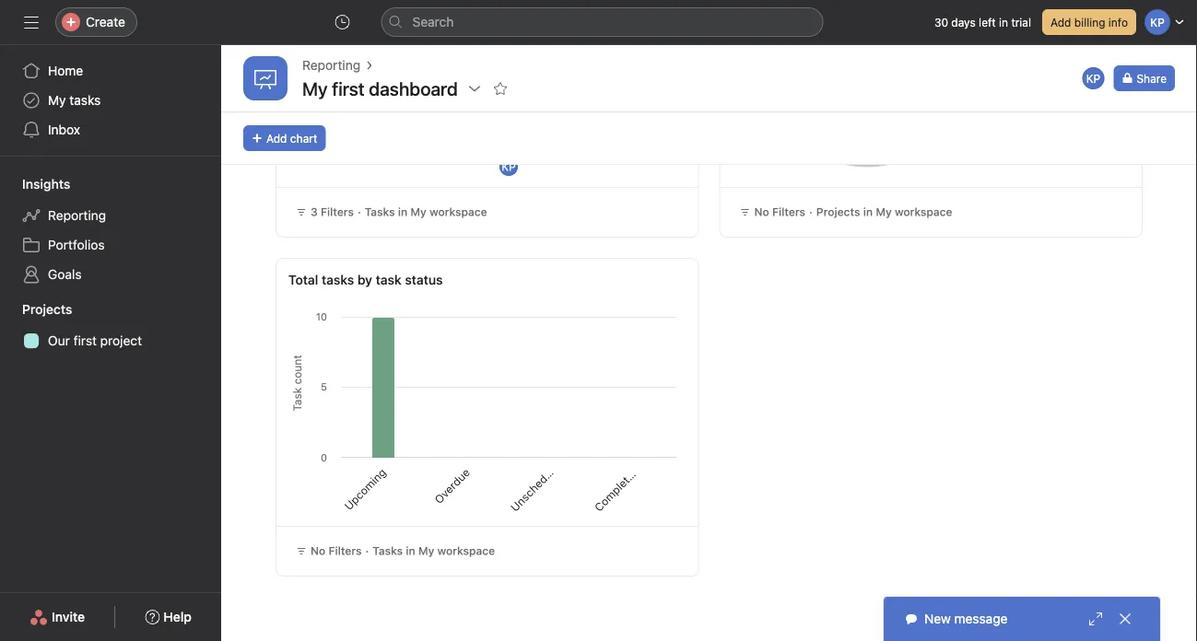 Task type: describe. For each thing, give the bounding box(es) containing it.
add chart
[[266, 132, 317, 145]]

tasks in my workspace for 3 filters
[[365, 206, 487, 218]]

projects button
[[0, 300, 72, 319]]

by
[[357, 272, 372, 288]]

portfolios link
[[11, 230, 210, 260]]

goals link
[[11, 260, 210, 289]]

my first dashboard
[[302, 77, 458, 99]]

inbox
[[48, 122, 80, 137]]

insights button
[[0, 175, 70, 194]]

create button
[[55, 7, 137, 37]]

upcoming
[[342, 466, 389, 513]]

help
[[163, 610, 192, 625]]

new message
[[924, 612, 1008, 627]]

add for add billing info
[[1051, 16, 1071, 29]]

our
[[48, 333, 70, 348]]

my tasks link
[[11, 86, 210, 115]]

report image
[[254, 67, 276, 89]]

tasks for my
[[69, 93, 101, 108]]

share
[[1137, 72, 1167, 85]]

trial
[[1011, 16, 1031, 29]]

search list box
[[381, 7, 823, 37]]

days
[[951, 16, 976, 29]]

no filters for tasks in my workspace
[[311, 545, 362, 558]]

info
[[1109, 16, 1128, 29]]

first
[[73, 333, 97, 348]]

goals
[[48, 267, 82, 282]]

1 horizontal spatial reporting
[[302, 58, 360, 73]]

task status
[[376, 272, 443, 288]]

unscheduled
[[508, 457, 566, 514]]

inbox link
[[11, 115, 210, 145]]

portfolios
[[48, 237, 105, 253]]

overdue
[[432, 466, 472, 506]]

no for tasks in my workspace
[[311, 545, 326, 558]]

invite
[[52, 610, 85, 625]]

our first project
[[48, 333, 142, 348]]

projects in my workspace
[[816, 206, 952, 218]]

home
[[48, 63, 83, 78]]

projects for projects in my workspace
[[816, 206, 860, 218]]

chart
[[290, 132, 317, 145]]

close image
[[1118, 612, 1133, 627]]

our first project link
[[11, 326, 210, 356]]

left
[[979, 16, 996, 29]]

home link
[[11, 56, 210, 86]]

add billing info button
[[1042, 9, 1136, 35]]

1 vertical spatial reporting link
[[11, 201, 210, 230]]

no filters for projects in my workspace
[[754, 206, 805, 218]]



Task type: vqa. For each thing, say whether or not it's contained in the screenshot.
KP button
yes



Task type: locate. For each thing, give the bounding box(es) containing it.
kp down add to starred image
[[502, 160, 516, 173]]

first dashboard
[[332, 77, 458, 99]]

1 horizontal spatial reporting link
[[302, 55, 360, 76]]

1 horizontal spatial no filters
[[754, 206, 805, 218]]

0 vertical spatial reporting link
[[302, 55, 360, 76]]

tasks for no filters
[[373, 545, 403, 558]]

0 vertical spatial tasks
[[69, 93, 101, 108]]

share button
[[1114, 65, 1175, 91]]

add
[[1051, 16, 1071, 29], [266, 132, 287, 145]]

tasks in my workspace for no filters
[[373, 545, 495, 558]]

project
[[100, 333, 142, 348]]

0 horizontal spatial no filters
[[311, 545, 362, 558]]

add left billing
[[1051, 16, 1071, 29]]

0 vertical spatial no filters
[[754, 206, 805, 218]]

completed
[[592, 465, 641, 514]]

hide sidebar image
[[24, 15, 39, 29]]

add left chart
[[266, 132, 287, 145]]

reporting link down the history icon
[[302, 55, 360, 76]]

no filters
[[754, 206, 805, 218], [311, 545, 362, 558]]

tasks left "by"
[[322, 272, 354, 288]]

my tasks
[[48, 93, 101, 108]]

projects element
[[0, 293, 221, 359]]

tasks for total
[[322, 272, 354, 288]]

help button
[[133, 601, 204, 634]]

global element
[[0, 45, 221, 156]]

0 horizontal spatial tasks
[[69, 93, 101, 108]]

no
[[754, 206, 769, 218], [311, 545, 326, 558]]

billing
[[1074, 16, 1105, 29]]

reporting link up portfolios
[[11, 201, 210, 230]]

1 vertical spatial tasks in my workspace
[[373, 545, 495, 558]]

history image
[[335, 15, 350, 29]]

kp inside button
[[1086, 72, 1101, 85]]

tasks inside 'global' element
[[69, 93, 101, 108]]

tasks in my workspace down overdue
[[373, 545, 495, 558]]

0 vertical spatial add
[[1051, 16, 1071, 29]]

0 vertical spatial kp
[[1086, 72, 1101, 85]]

add billing info
[[1051, 16, 1128, 29]]

my
[[302, 77, 328, 99], [48, 93, 66, 108], [411, 206, 427, 218], [876, 206, 892, 218], [418, 545, 434, 558]]

0 horizontal spatial reporting link
[[11, 201, 210, 230]]

projects for projects
[[22, 302, 72, 317]]

1 vertical spatial add
[[266, 132, 287, 145]]

workspace
[[430, 206, 487, 218], [895, 206, 952, 218], [437, 545, 495, 558]]

1 vertical spatial reporting
[[48, 208, 106, 223]]

0 vertical spatial no
[[754, 206, 769, 218]]

reporting link
[[302, 55, 360, 76], [11, 201, 210, 230]]

0 horizontal spatial no
[[311, 545, 326, 558]]

filters
[[321, 206, 354, 218], [772, 206, 805, 218], [329, 545, 362, 558]]

reporting inside insights element
[[48, 208, 106, 223]]

add chart button
[[243, 125, 326, 151]]

1 vertical spatial projects
[[22, 302, 72, 317]]

tasks down "upcoming"
[[373, 545, 403, 558]]

total tasks by task status
[[288, 272, 443, 288]]

30 days left in trial
[[934, 16, 1031, 29]]

1 vertical spatial no
[[311, 545, 326, 558]]

0 vertical spatial reporting
[[302, 58, 360, 73]]

tasks
[[365, 206, 395, 218], [373, 545, 403, 558]]

3 filters
[[311, 206, 354, 218]]

3
[[311, 206, 318, 218]]

1 vertical spatial no filters
[[311, 545, 362, 558]]

reporting up portfolios
[[48, 208, 106, 223]]

tasks in my workspace up task status
[[365, 206, 487, 218]]

kp button
[[1081, 65, 1106, 91]]

create
[[86, 14, 125, 29]]

0 horizontal spatial kp
[[502, 160, 516, 173]]

add for add chart
[[266, 132, 287, 145]]

0 vertical spatial tasks
[[365, 206, 395, 218]]

1 vertical spatial tasks
[[373, 545, 403, 558]]

0 horizontal spatial projects
[[22, 302, 72, 317]]

insights
[[22, 176, 70, 192]]

tasks in my workspace
[[365, 206, 487, 218], [373, 545, 495, 558]]

0 horizontal spatial reporting
[[48, 208, 106, 223]]

1 horizontal spatial add
[[1051, 16, 1071, 29]]

in
[[999, 16, 1008, 29], [398, 206, 408, 218], [863, 206, 873, 218], [406, 545, 415, 558]]

search button
[[381, 7, 823, 37]]

1 horizontal spatial tasks
[[322, 272, 354, 288]]

invite button
[[18, 601, 97, 634]]

0 vertical spatial tasks in my workspace
[[365, 206, 487, 218]]

1 horizontal spatial kp
[[1086, 72, 1101, 85]]

0 horizontal spatial add
[[266, 132, 287, 145]]

reporting down the history icon
[[302, 58, 360, 73]]

reporting
[[302, 58, 360, 73], [48, 208, 106, 223]]

1 vertical spatial kp
[[502, 160, 516, 173]]

add inside add billing info button
[[1051, 16, 1071, 29]]

my inside 'global' element
[[48, 93, 66, 108]]

30
[[934, 16, 948, 29]]

tasks for 3 filters
[[365, 206, 395, 218]]

add to starred image
[[493, 81, 508, 96]]

kp
[[1086, 72, 1101, 85], [502, 160, 516, 173]]

expand new message image
[[1088, 612, 1103, 627]]

total
[[288, 272, 318, 288]]

tasks down home
[[69, 93, 101, 108]]

no for projects in my workspace
[[754, 206, 769, 218]]

1 horizontal spatial projects
[[816, 206, 860, 218]]

0 vertical spatial projects
[[816, 206, 860, 218]]

projects inside 'dropdown button'
[[22, 302, 72, 317]]

1 horizontal spatial no
[[754, 206, 769, 218]]

kp left share button on the top
[[1086, 72, 1101, 85]]

tasks right 3 filters
[[365, 206, 395, 218]]

1 vertical spatial tasks
[[322, 272, 354, 288]]

show options image
[[467, 81, 482, 96]]

search
[[412, 14, 454, 29]]

add inside add chart button
[[266, 132, 287, 145]]

projects
[[816, 206, 860, 218], [22, 302, 72, 317]]

tasks
[[69, 93, 101, 108], [322, 272, 354, 288]]

insights element
[[0, 168, 221, 293]]



